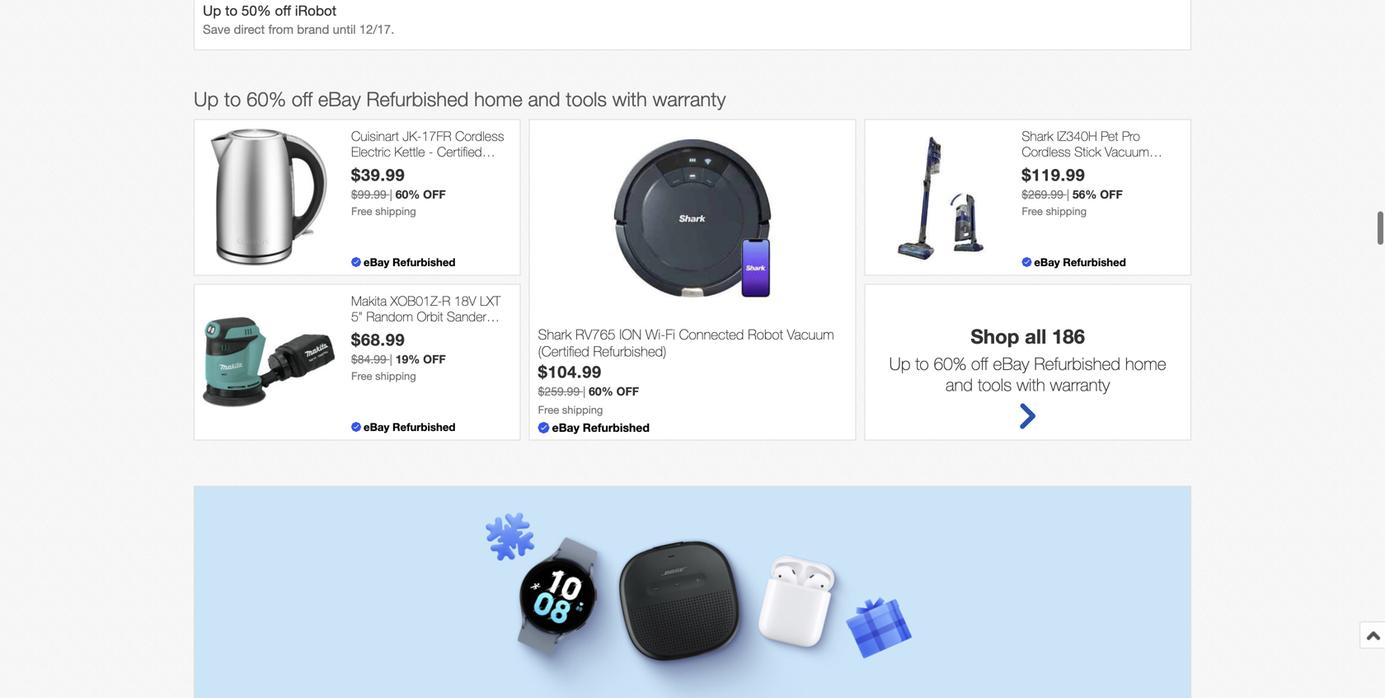 Task type: describe. For each thing, give the bounding box(es) containing it.
jk-
[[403, 128, 422, 144]]

electric
[[351, 144, 391, 160]]

ebay for $119.99
[[1034, 256, 1060, 269]]

refurbished down $104.99
[[583, 421, 650, 434]]

up to 60% off ebay refurbished home and tools with warranty
[[194, 87, 726, 110]]

with inside shop all 186 up to 60% off ebay refurbished home and tools with warranty
[[1017, 374, 1045, 395]]

18v
[[454, 293, 476, 309]]

kettle
[[394, 144, 425, 160]]

refurbished inside shop all 186 up to 60% off ebay refurbished home and tools with warranty
[[1034, 353, 1121, 374]]

tools inside shop all 186 up to 60% off ebay refurbished home and tools with warranty
[[978, 374, 1012, 395]]

makita
[[351, 293, 387, 309]]

off inside up to 50% off irobot save direct from brand until 12/17.
[[275, 2, 291, 18]]

up for up to 60% off ebay refurbished home and tools with warranty
[[194, 87, 219, 110]]

| for $68.99
[[390, 352, 392, 366]]

ebay up cuisinart
[[318, 87, 361, 110]]

brand
[[297, 22, 329, 36]]

up inside shop all 186 up to 60% off ebay refurbished home and tools with warranty
[[889, 353, 911, 374]]

refurbished inside cuisinart jk-17fr cordless electric kettle - certified refurbished
[[351, 160, 417, 175]]

| for $119.99
[[1067, 187, 1069, 201]]

pet
[[1101, 128, 1118, 144]]

cordless inside "shark iz340h pet pro cordless stick vacuum (certified refurbished)"
[[1022, 144, 1071, 160]]

$68.99 $84.99 | 19% off free shipping
[[351, 330, 446, 382]]

5"
[[351, 309, 363, 325]]

$84.99
[[351, 352, 387, 366]]

free for $68.99
[[351, 370, 372, 382]]

0 vertical spatial with
[[612, 87, 647, 110]]

lxt
[[480, 293, 501, 309]]

connected
[[679, 326, 744, 343]]

fi
[[666, 326, 675, 343]]

ebay inside shop all 186 up to 60% off ebay refurbished home and tools with warranty
[[993, 353, 1029, 374]]

$68.99
[[351, 330, 405, 349]]

ebay refurbished for $68.99
[[364, 420, 455, 434]]

ebay for $39.99
[[364, 256, 389, 269]]

off inside shark rv765 ion wi-fi connected robot vacuum (certified refurbished) $104.99 $259.99 | 60% off free shipping
[[616, 384, 639, 398]]

| inside shark rv765 ion wi-fi connected robot vacuum (certified refurbished) $104.99 $259.99 | 60% off free shipping
[[583, 384, 586, 398]]

off inside "$39.99 $99.99 | 60% off free shipping"
[[423, 187, 446, 201]]

(tool
[[351, 325, 376, 340]]

(certified inside shark rv765 ion wi-fi connected robot vacuum (certified refurbished) $104.99 $259.99 | 60% off free shipping
[[538, 343, 589, 359]]

up to 50% off irobot save direct from brand until 12/17.
[[203, 2, 394, 36]]

shark iz340h pet pro cordless stick vacuum (certified refurbished)
[[1022, 128, 1149, 175]]

cuisinart
[[351, 128, 399, 144]]

vacuum inside "shark iz340h pet pro cordless stick vacuum (certified refurbished)"
[[1105, 144, 1149, 160]]

ion
[[619, 326, 642, 343]]

shark iz340h pet pro cordless stick vacuum (certified refurbished) link
[[1022, 128, 1182, 175]]

$119.99 $269.99 | 56% off free shipping
[[1022, 165, 1123, 217]]

ebay refurbished for $39.99
[[364, 256, 455, 269]]

certified inside cuisinart jk-17fr cordless electric kettle - certified refurbished
[[437, 144, 482, 160]]

rv765
[[575, 326, 615, 343]]

makita xob01z-r 18v lxt 5" random orbit sander (tool only) certified refurbished link
[[351, 293, 512, 356]]

from
[[268, 22, 294, 36]]

ebay refurbished for $119.99
[[1034, 256, 1126, 269]]

refurbished down 56% on the right of page
[[1063, 256, 1126, 269]]

shark rv765 ion wi-fi connected robot vacuum (certified refurbished) $104.99 $259.99 | 60% off free shipping
[[538, 326, 834, 416]]

0 vertical spatial tools
[[566, 87, 607, 110]]

56%
[[1072, 187, 1097, 201]]

off down brand at the top left
[[292, 87, 313, 110]]

ebay for $68.99
[[364, 420, 389, 434]]

17fr
[[422, 128, 452, 144]]

free inside shark rv765 ion wi-fi connected robot vacuum (certified refurbished) $104.99 $259.99 | 60% off free shipping
[[538, 403, 559, 416]]



Task type: locate. For each thing, give the bounding box(es) containing it.
cordless
[[455, 128, 504, 144], [1022, 144, 1071, 160]]

12/17.
[[359, 22, 394, 36]]

1 vertical spatial refurbished)
[[593, 343, 666, 359]]

(certified inside "shark iz340h pet pro cordless stick vacuum (certified refurbished)"
[[1022, 160, 1070, 175]]

0 horizontal spatial warranty
[[653, 87, 726, 110]]

wi-
[[645, 326, 666, 343]]

stick
[[1074, 144, 1101, 160]]

free inside $68.99 $84.99 | 19% off free shipping
[[351, 370, 372, 382]]

save
[[203, 22, 230, 36]]

| left 56% on the right of page
[[1067, 187, 1069, 201]]

tools
[[566, 87, 607, 110], [978, 374, 1012, 395]]

cordless up the $119.99
[[1022, 144, 1071, 160]]

ebay for $104.99
[[552, 421, 579, 434]]

pro
[[1122, 128, 1140, 144]]

all
[[1025, 324, 1046, 348]]

direct
[[234, 22, 265, 36]]

60%
[[247, 87, 286, 110], [396, 187, 420, 201], [934, 353, 966, 374], [589, 384, 613, 398]]

| inside $119.99 $269.99 | 56% off free shipping
[[1067, 187, 1069, 201]]

off down shop
[[971, 353, 988, 374]]

orbit
[[417, 309, 443, 325]]

| right $99.99
[[390, 187, 392, 201]]

shark inside shark rv765 ion wi-fi connected robot vacuum (certified refurbished) $104.99 $259.99 | 60% off free shipping
[[538, 326, 572, 343]]

sander
[[447, 309, 486, 325]]

1 horizontal spatial (certified
[[1022, 160, 1070, 175]]

0 horizontal spatial with
[[612, 87, 647, 110]]

ebay refurbished for $104.99
[[552, 421, 650, 434]]

shipping inside $68.99 $84.99 | 19% off free shipping
[[375, 370, 416, 382]]

random
[[366, 309, 413, 325]]

to for 60%
[[224, 87, 241, 110]]

off right 56% on the right of page
[[1100, 187, 1123, 201]]

shipping down $99.99
[[375, 205, 416, 217]]

shipping down the $259.99 at the bottom left of page
[[562, 403, 603, 416]]

0 horizontal spatial cordless
[[455, 128, 504, 144]]

1 horizontal spatial cordless
[[1022, 144, 1071, 160]]

ebay down the $259.99 at the bottom left of page
[[552, 421, 579, 434]]

1 vertical spatial to
[[224, 87, 241, 110]]

60% inside shark rv765 ion wi-fi connected robot vacuum (certified refurbished) $104.99 $259.99 | 60% off free shipping
[[589, 384, 613, 398]]

to
[[225, 2, 238, 18], [224, 87, 241, 110], [915, 353, 929, 374]]

0 horizontal spatial (certified
[[538, 343, 589, 359]]

shipping inside "$39.99 $99.99 | 60% off free shipping"
[[375, 205, 416, 217]]

1 vertical spatial and
[[946, 374, 973, 395]]

shipping for $119.99
[[1046, 205, 1087, 217]]

off up from
[[275, 2, 291, 18]]

$119.99
[[1022, 165, 1085, 185]]

free down $84.99
[[351, 370, 372, 382]]

until
[[333, 22, 356, 36]]

free inside $119.99 $269.99 | 56% off free shipping
[[1022, 205, 1043, 217]]

cordless down up to 60% off ebay refurbished home and tools with warranty
[[455, 128, 504, 144]]

to inside shop all 186 up to 60% off ebay refurbished home and tools with warranty
[[915, 353, 929, 374]]

off inside shop all 186 up to 60% off ebay refurbished home and tools with warranty
[[971, 353, 988, 374]]

free for $119.99
[[1022, 205, 1043, 217]]

cordless inside cuisinart jk-17fr cordless electric kettle - certified refurbished
[[455, 128, 504, 144]]

cuisinart jk-17fr cordless electric kettle - certified refurbished
[[351, 128, 504, 175]]

60% inside shop all 186 up to 60% off ebay refurbished home and tools with warranty
[[934, 353, 966, 374]]

refurbished) inside shark rv765 ion wi-fi connected robot vacuum (certified refurbished) $104.99 $259.99 | 60% off free shipping
[[593, 343, 666, 359]]

refurbished down 186
[[1034, 353, 1121, 374]]

| for $39.99
[[390, 187, 392, 201]]

0 horizontal spatial and
[[528, 87, 560, 110]]

off
[[275, 2, 291, 18], [292, 87, 313, 110], [423, 187, 446, 201], [1100, 187, 1123, 201], [423, 352, 446, 366], [971, 353, 988, 374], [616, 384, 639, 398]]

$39.99
[[351, 165, 405, 185]]

makita xob01z-r 18v lxt 5" random orbit sander (tool only) certified refurbished
[[351, 293, 501, 356]]

and
[[528, 87, 560, 110], [946, 374, 973, 395]]

refurbished down 19%
[[392, 420, 455, 434]]

0 vertical spatial refurbished)
[[1074, 160, 1143, 175]]

refurbished down only)
[[351, 341, 417, 356]]

0 vertical spatial up
[[203, 2, 221, 18]]

home
[[474, 87, 523, 110], [1125, 353, 1166, 374]]

1 vertical spatial certified
[[412, 325, 457, 340]]

1 vertical spatial shark
[[538, 326, 572, 343]]

refurbished up jk-
[[366, 87, 469, 110]]

ebay up makita
[[364, 256, 389, 269]]

free for $39.99
[[351, 205, 372, 217]]

xob01z-
[[390, 293, 442, 309]]

shark
[[1022, 128, 1053, 144], [538, 326, 572, 343]]

shop
[[971, 324, 1019, 348]]

warranty
[[653, 87, 726, 110], [1050, 374, 1110, 395]]

free down $99.99
[[351, 205, 372, 217]]

certified down the 'orbit'
[[412, 325, 457, 340]]

| left 19%
[[390, 352, 392, 366]]

up for up to 50% off irobot save direct from brand until 12/17.
[[203, 2, 221, 18]]

iz340h
[[1057, 128, 1097, 144]]

0 horizontal spatial vacuum
[[787, 326, 834, 343]]

1 vertical spatial (certified
[[538, 343, 589, 359]]

ebay down $269.99
[[1034, 256, 1060, 269]]

off inside $68.99 $84.99 | 19% off free shipping
[[423, 352, 446, 366]]

1 vertical spatial with
[[1017, 374, 1045, 395]]

refurbished down electric
[[351, 160, 417, 175]]

19%
[[396, 352, 420, 366]]

shark left iz340h at the right of page
[[1022, 128, 1053, 144]]

refurbished
[[366, 87, 469, 110], [351, 160, 417, 175], [392, 256, 455, 269], [1063, 256, 1126, 269], [351, 341, 417, 356], [1034, 353, 1121, 374], [392, 420, 455, 434], [583, 421, 650, 434]]

1 vertical spatial vacuum
[[787, 326, 834, 343]]

| inside "$39.99 $99.99 | 60% off free shipping"
[[390, 187, 392, 201]]

shark inside "shark iz340h pet pro cordless stick vacuum (certified refurbished)"
[[1022, 128, 1053, 144]]

shipping inside $119.99 $269.99 | 56% off free shipping
[[1046, 205, 1087, 217]]

shark for iz340h
[[1022, 128, 1053, 144]]

50%
[[241, 2, 271, 18]]

0 horizontal spatial tools
[[566, 87, 607, 110]]

off inside $119.99 $269.99 | 56% off free shipping
[[1100, 187, 1123, 201]]

cuisinart jk-17fr cordless electric kettle - certified refurbished link
[[351, 128, 512, 175]]

2 vertical spatial to
[[915, 353, 929, 374]]

0 horizontal spatial shark
[[538, 326, 572, 343]]

irobot
[[295, 2, 336, 18]]

0 vertical spatial certified
[[437, 144, 482, 160]]

shark for rv765
[[538, 326, 572, 343]]

refurbished) down the ion
[[593, 343, 666, 359]]

0 horizontal spatial refurbished)
[[593, 343, 666, 359]]

0 horizontal spatial home
[[474, 87, 523, 110]]

(certified up $269.99
[[1022, 160, 1070, 175]]

1 horizontal spatial shark
[[1022, 128, 1053, 144]]

0 vertical spatial home
[[474, 87, 523, 110]]

1 vertical spatial tools
[[978, 374, 1012, 395]]

free down $269.99
[[1022, 205, 1043, 217]]

$39.99 $99.99 | 60% off free shipping
[[351, 165, 446, 217]]

0 vertical spatial (certified
[[1022, 160, 1070, 175]]

1 vertical spatial up
[[194, 87, 219, 110]]

$269.99
[[1022, 187, 1064, 201]]

vacuum
[[1105, 144, 1149, 160], [787, 326, 834, 343]]

0 vertical spatial vacuum
[[1105, 144, 1149, 160]]

ebay refurbished down 56% on the right of page
[[1034, 256, 1126, 269]]

| inside $68.99 $84.99 | 19% off free shipping
[[390, 352, 392, 366]]

1 horizontal spatial home
[[1125, 353, 1166, 374]]

| down $104.99
[[583, 384, 586, 398]]

shipping down 19%
[[375, 370, 416, 382]]

free inside "$39.99 $99.99 | 60% off free shipping"
[[351, 205, 372, 217]]

vacuum right robot
[[787, 326, 834, 343]]

|
[[390, 187, 392, 201], [1067, 187, 1069, 201], [390, 352, 392, 366], [583, 384, 586, 398]]

1 horizontal spatial warranty
[[1050, 374, 1110, 395]]

with
[[612, 87, 647, 110], [1017, 374, 1045, 395]]

to inside up to 50% off irobot save direct from brand until 12/17.
[[225, 2, 238, 18]]

shipping for $68.99
[[375, 370, 416, 382]]

refurbished) down stick
[[1074, 160, 1143, 175]]

60% inside "$39.99 $99.99 | 60% off free shipping"
[[396, 187, 420, 201]]

-
[[429, 144, 433, 160]]

free down the $259.99 at the bottom left of page
[[538, 403, 559, 416]]

shark up $104.99
[[538, 326, 572, 343]]

certified down "17fr" on the top left of the page
[[437, 144, 482, 160]]

refurbished)
[[1074, 160, 1143, 175], [593, 343, 666, 359]]

ebay refurbished
[[364, 256, 455, 269], [1034, 256, 1126, 269], [364, 420, 455, 434], [552, 421, 650, 434]]

free
[[351, 205, 372, 217], [1022, 205, 1043, 217], [351, 370, 372, 382], [538, 403, 559, 416]]

and inside shop all 186 up to 60% off ebay refurbished home and tools with warranty
[[946, 374, 973, 395]]

0 vertical spatial to
[[225, 2, 238, 18]]

warranty inside shop all 186 up to 60% off ebay refurbished home and tools with warranty
[[1050, 374, 1110, 395]]

up
[[203, 2, 221, 18], [194, 87, 219, 110], [889, 353, 911, 374]]

ebay down $84.99
[[364, 420, 389, 434]]

ebay refurbished up xob01z-
[[364, 256, 455, 269]]

ebay down shop
[[993, 353, 1029, 374]]

shipping down 56% on the right of page
[[1046, 205, 1087, 217]]

1 horizontal spatial and
[[946, 374, 973, 395]]

0 vertical spatial and
[[528, 87, 560, 110]]

vacuum inside shark rv765 ion wi-fi connected robot vacuum (certified refurbished) $104.99 $259.99 | 60% off free shipping
[[787, 326, 834, 343]]

refurbished) inside "shark iz340h pet pro cordless stick vacuum (certified refurbished)"
[[1074, 160, 1143, 175]]

r
[[442, 293, 450, 309]]

2 vertical spatial up
[[889, 353, 911, 374]]

1 horizontal spatial with
[[1017, 374, 1045, 395]]

off down the ion
[[616, 384, 639, 398]]

ebay refurbished down the $259.99 at the bottom left of page
[[552, 421, 650, 434]]

1 horizontal spatial refurbished)
[[1074, 160, 1143, 175]]

186
[[1052, 324, 1085, 348]]

up inside up to 50% off irobot save direct from brand until 12/17.
[[203, 2, 221, 18]]

1 vertical spatial warranty
[[1050, 374, 1110, 395]]

ebay
[[318, 87, 361, 110], [364, 256, 389, 269], [1034, 256, 1060, 269], [993, 353, 1029, 374], [364, 420, 389, 434], [552, 421, 579, 434]]

vacuum down pro at right
[[1105, 144, 1149, 160]]

ebay refurbished down 19%
[[364, 420, 455, 434]]

(certified
[[1022, 160, 1070, 175], [538, 343, 589, 359]]

off right 19%
[[423, 352, 446, 366]]

$259.99
[[538, 384, 580, 398]]

certified
[[437, 144, 482, 160], [412, 325, 457, 340]]

1 horizontal spatial vacuum
[[1105, 144, 1149, 160]]

shop all 186 up to 60% off ebay refurbished home and tools with warranty
[[889, 324, 1166, 395]]

shark rv765 ion wi-fi connected robot vacuum (certified refurbished) link
[[538, 326, 847, 362]]

1 vertical spatial home
[[1125, 353, 1166, 374]]

1 horizontal spatial tools
[[978, 374, 1012, 395]]

refurbished up xob01z-
[[392, 256, 455, 269]]

shipping for $39.99
[[375, 205, 416, 217]]

shipping inside shark rv765 ion wi-fi connected robot vacuum (certified refurbished) $104.99 $259.99 | 60% off free shipping
[[562, 403, 603, 416]]

to for 50%
[[225, 2, 238, 18]]

(certified up $104.99
[[538, 343, 589, 359]]

robot
[[748, 326, 783, 343]]

0 vertical spatial warranty
[[653, 87, 726, 110]]

0 vertical spatial shark
[[1022, 128, 1053, 144]]

only)
[[380, 325, 408, 340]]

home inside shop all 186 up to 60% off ebay refurbished home and tools with warranty
[[1125, 353, 1166, 374]]

certified inside 'makita xob01z-r 18v lxt 5" random orbit sander (tool only) certified refurbished'
[[412, 325, 457, 340]]

off down cuisinart jk-17fr cordless electric kettle - certified refurbished link
[[423, 187, 446, 201]]

shipping
[[375, 205, 416, 217], [1046, 205, 1087, 217], [375, 370, 416, 382], [562, 403, 603, 416]]

refurbished inside 'makita xob01z-r 18v lxt 5" random orbit sander (tool only) certified refurbished'
[[351, 341, 417, 356]]

$99.99
[[351, 187, 387, 201]]

$104.99
[[538, 362, 602, 382]]



Task type: vqa. For each thing, say whether or not it's contained in the screenshot.
Refurbished inside Cuisinart JK-17FR Cordless Electric Kettle - Certified Refurbished
yes



